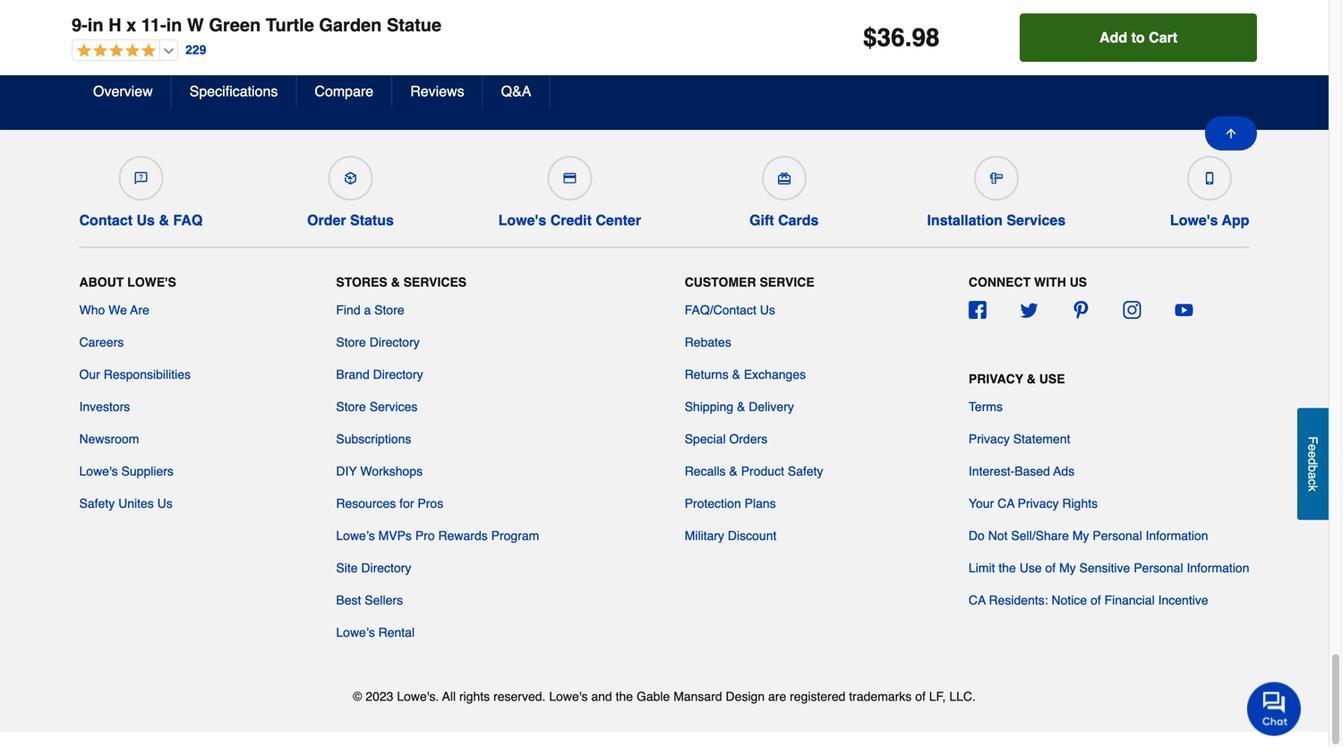 Task type: describe. For each thing, give the bounding box(es) containing it.
special orders link
[[685, 430, 768, 448]]

connect with us
[[969, 275, 1088, 289]]

use for &
[[1040, 372, 1065, 386]]

faq/contact us link
[[685, 301, 776, 319]]

36
[[877, 23, 905, 52]]

rights
[[459, 689, 490, 704]]

site directory
[[336, 561, 411, 575]]

brand
[[336, 367, 370, 382]]

military discount
[[685, 528, 777, 543]]

status
[[350, 212, 394, 228]]

privacy for privacy statement
[[969, 432, 1010, 446]]

privacy & use
[[969, 372, 1065, 386]]

faq/contact us
[[685, 303, 776, 317]]

pros
[[418, 496, 444, 511]]

we
[[109, 303, 127, 317]]

plans
[[745, 496, 776, 511]]

of for financial
[[1091, 593, 1102, 607]]

us for faq/contact
[[760, 303, 776, 317]]

lowe's rental link
[[336, 623, 415, 641]]

h
[[108, 15, 121, 35]]

deals,
[[314, 60, 377, 85]]

for
[[400, 496, 414, 511]]

cards
[[778, 212, 819, 228]]

use for the
[[1020, 561, 1042, 575]]

store directory
[[336, 335, 420, 349]]

installation services link
[[927, 149, 1066, 229]]

2 in from the left
[[166, 15, 182, 35]]

gift cards link
[[746, 149, 823, 229]]

do
[[969, 528, 985, 543]]

& for recalls & product safety
[[730, 464, 738, 478]]

store inside find a store "link"
[[375, 303, 405, 317]]

add
[[1100, 29, 1128, 46]]

pinterest image
[[1072, 301, 1090, 319]]

my inside 'limit the use of my sensitive personal information' link
[[1060, 561, 1076, 575]]

orders
[[730, 432, 768, 446]]

sell/share
[[1012, 528, 1069, 543]]

229
[[185, 43, 206, 57]]

.
[[905, 23, 912, 52]]

a inside button
[[1306, 472, 1321, 479]]

careers
[[79, 335, 124, 349]]

store for services
[[336, 400, 366, 414]]

registered
[[790, 689, 846, 704]]

pickup image
[[344, 172, 357, 185]]

discount
[[728, 528, 777, 543]]

who we are link
[[79, 301, 149, 319]]

we've
[[463, 86, 499, 100]]

do not sell/share my personal information link
[[969, 527, 1209, 545]]

b
[[1306, 465, 1321, 472]]

connect
[[969, 275, 1031, 289]]

& for returns & exchanges
[[732, 367, 741, 382]]

lowe's mvps pro rewards program
[[336, 528, 540, 543]]

credit card image
[[564, 172, 576, 185]]

limit
[[969, 561, 996, 575]]

diy workshops link
[[336, 462, 423, 480]]

& for stores & services
[[391, 275, 400, 289]]

privacy statement link
[[969, 430, 1071, 448]]

to inside button
[[1132, 29, 1145, 46]]

interest-
[[969, 464, 1015, 478]]

installation
[[927, 212, 1003, 228]]

not
[[989, 528, 1008, 543]]

shipping & delivery
[[685, 400, 794, 414]]

statue
[[387, 15, 442, 35]]

protection plans
[[685, 496, 776, 511]]

military
[[685, 528, 725, 543]]

add to cart button
[[1020, 13, 1258, 62]]

lowe's for lowe's mvps pro rewards program
[[336, 528, 375, 543]]

arrow up image
[[1224, 126, 1239, 141]]

gift cards
[[750, 212, 819, 228]]

lf,
[[930, 689, 946, 704]]

to inside deals, inspiration and trends we've got ideas to share.
[[561, 86, 573, 100]]

f
[[1306, 436, 1321, 444]]

facebook image
[[969, 301, 987, 319]]

contact us & faq link
[[79, 149, 203, 229]]

order
[[307, 212, 346, 228]]

credit
[[551, 212, 592, 228]]

chat invite button image
[[1248, 681, 1302, 736]]

reserved.
[[494, 689, 546, 704]]

lowe's up are
[[127, 275, 176, 289]]

privacy for privacy & use
[[969, 372, 1024, 386]]

are
[[769, 689, 787, 704]]

brand directory link
[[336, 365, 423, 383]]

investors
[[79, 400, 130, 414]]

instagram image
[[1124, 301, 1142, 319]]

add to cart
[[1100, 29, 1178, 46]]

d
[[1306, 458, 1321, 465]]

suppliers
[[121, 464, 174, 478]]

of for my
[[1046, 561, 1056, 575]]

directory for brand directory
[[373, 367, 423, 382]]

compare button
[[297, 75, 393, 107]]

q&a
[[501, 83, 532, 99]]

gift card image
[[778, 172, 791, 185]]

contact
[[79, 212, 133, 228]]

2 vertical spatial privacy
[[1018, 496, 1059, 511]]

delivery
[[749, 400, 794, 414]]

youtube image
[[1175, 301, 1193, 319]]

program
[[491, 528, 540, 543]]

lowe's app
[[1171, 212, 1250, 228]]

diy
[[336, 464, 357, 478]]

1 vertical spatial personal
[[1134, 561, 1184, 575]]

recalls & product safety
[[685, 464, 824, 478]]

lowe's for lowe's rental
[[336, 625, 375, 640]]

protection
[[685, 496, 741, 511]]

1 vertical spatial and
[[591, 689, 612, 704]]

about
[[79, 275, 124, 289]]

cart
[[1149, 29, 1178, 46]]

1 vertical spatial safety
[[79, 496, 115, 511]]

& for privacy & use
[[1027, 372, 1036, 386]]

based
[[1015, 464, 1051, 478]]

1 in from the left
[[88, 15, 104, 35]]

dimensions image
[[991, 172, 1003, 185]]

best sellers link
[[336, 591, 403, 609]]

© 2023 lowe's. all rights reserved. lowe's and the gable mansard design are registered trademarks of lf, llc.
[[353, 689, 976, 704]]

find
[[336, 303, 361, 317]]

your
[[969, 496, 994, 511]]



Task type: vqa. For each thing, say whether or not it's contained in the screenshot.
Tooltip Button Icon on the bottom right of the page
no



Task type: locate. For each thing, give the bounding box(es) containing it.
llc.
[[950, 689, 976, 704]]

to
[[1132, 29, 1145, 46], [561, 86, 573, 100]]

sellers
[[365, 593, 403, 607]]

0 vertical spatial use
[[1040, 372, 1065, 386]]

store
[[375, 303, 405, 317], [336, 335, 366, 349], [336, 400, 366, 414]]

sign up form
[[635, 56, 1015, 105]]

of right "notice"
[[1091, 593, 1102, 607]]

0 vertical spatial information
[[1146, 528, 1209, 543]]

lowe's app link
[[1171, 149, 1250, 229]]

shipping
[[685, 400, 734, 414]]

4.9 stars image
[[73, 43, 156, 60]]

a up k
[[1306, 472, 1321, 479]]

1 vertical spatial information
[[1187, 561, 1250, 575]]

limit the use of my sensitive personal information
[[969, 561, 1250, 575]]

0 horizontal spatial to
[[561, 86, 573, 100]]

lowe's credit center link
[[499, 149, 641, 229]]

green
[[209, 15, 261, 35]]

store for directory
[[336, 335, 366, 349]]

the left gable
[[616, 689, 633, 704]]

0 horizontal spatial and
[[499, 60, 537, 85]]

the right limit at the right of page
[[999, 561, 1016, 575]]

& up "statement"
[[1027, 372, 1036, 386]]

lowe's for lowe's suppliers
[[79, 464, 118, 478]]

2 horizontal spatial of
[[1091, 593, 1102, 607]]

1 vertical spatial us
[[760, 303, 776, 317]]

personal inside 'link'
[[1093, 528, 1143, 543]]

lowe's down best
[[336, 625, 375, 640]]

your ca privacy rights
[[969, 496, 1098, 511]]

0 vertical spatial privacy
[[969, 372, 1024, 386]]

2 lowe's from the top
[[336, 625, 375, 640]]

1 horizontal spatial the
[[999, 561, 1016, 575]]

sign
[[932, 72, 963, 89]]

are
[[130, 303, 149, 317]]

e up d
[[1306, 444, 1321, 451]]

lowe's up site
[[336, 528, 375, 543]]

privacy statement
[[969, 432, 1071, 446]]

who we are
[[79, 303, 149, 317]]

faq/contact
[[685, 303, 757, 317]]

1 horizontal spatial of
[[1046, 561, 1056, 575]]

contact us & faq
[[79, 212, 203, 228]]

information inside the do not sell/share my personal information 'link'
[[1146, 528, 1209, 543]]

1 vertical spatial the
[[616, 689, 633, 704]]

residents:
[[989, 593, 1049, 607]]

directory for site directory
[[361, 561, 411, 575]]

directory down the store directory
[[373, 367, 423, 382]]

1 horizontal spatial to
[[1132, 29, 1145, 46]]

lowe's left app
[[1171, 212, 1219, 228]]

reviews
[[410, 83, 465, 99]]

mobile image
[[1204, 172, 1217, 185]]

0 vertical spatial safety
[[788, 464, 824, 478]]

directory for store directory
[[370, 335, 420, 349]]

store up brand
[[336, 335, 366, 349]]

directory up sellers
[[361, 561, 411, 575]]

$ 36 . 98
[[863, 23, 940, 52]]

1 vertical spatial privacy
[[969, 432, 1010, 446]]

store services link
[[336, 398, 418, 416]]

product
[[741, 464, 785, 478]]

to down trends at top
[[561, 86, 573, 100]]

unites
[[118, 496, 154, 511]]

use down sell/share
[[1020, 561, 1042, 575]]

& left delivery
[[737, 400, 746, 414]]

deals, inspiration and trends we've got ideas to share.
[[314, 60, 614, 100]]

safety right product
[[788, 464, 824, 478]]

ca down limit at the right of page
[[969, 593, 986, 607]]

©
[[353, 689, 362, 704]]

0 vertical spatial store
[[375, 303, 405, 317]]

about lowe's
[[79, 275, 176, 289]]

a inside "link"
[[364, 303, 371, 317]]

lowe's
[[499, 212, 547, 228], [1171, 212, 1219, 228], [127, 275, 176, 289], [79, 464, 118, 478], [549, 689, 588, 704]]

sign up button
[[902, 56, 1015, 105]]

services down brand directory link
[[370, 400, 418, 414]]

1 lowe's from the top
[[336, 528, 375, 543]]

1 vertical spatial my
[[1060, 561, 1076, 575]]

of
[[1046, 561, 1056, 575], [1091, 593, 1102, 607], [916, 689, 926, 704]]

1 vertical spatial directory
[[373, 367, 423, 382]]

of down sell/share
[[1046, 561, 1056, 575]]

store down 'stores & services'
[[375, 303, 405, 317]]

0 horizontal spatial in
[[88, 15, 104, 35]]

diy workshops
[[336, 464, 423, 478]]

1 horizontal spatial ca
[[998, 496, 1015, 511]]

e
[[1306, 444, 1321, 451], [1306, 451, 1321, 458]]

0 vertical spatial ca
[[998, 496, 1015, 511]]

us right unites on the bottom
[[157, 496, 173, 511]]

my inside the do not sell/share my personal information 'link'
[[1073, 528, 1090, 543]]

0 horizontal spatial a
[[364, 303, 371, 317]]

of left lf,
[[916, 689, 926, 704]]

lowe's left "credit"
[[499, 212, 547, 228]]

e up b
[[1306, 451, 1321, 458]]

0 horizontal spatial the
[[616, 689, 633, 704]]

to right add
[[1132, 29, 1145, 46]]

f e e d b a c k
[[1306, 436, 1321, 491]]

us inside 'link'
[[760, 303, 776, 317]]

0 vertical spatial us
[[137, 212, 155, 228]]

c
[[1306, 479, 1321, 485]]

9-in h x 11-in w green turtle garden statue
[[72, 15, 442, 35]]

inspiration
[[383, 60, 493, 85]]

use
[[1040, 372, 1065, 386], [1020, 561, 1042, 575]]

store services
[[336, 400, 418, 414]]

reviews button
[[393, 75, 483, 107]]

safety left unites on the bottom
[[79, 496, 115, 511]]

0 vertical spatial directory
[[370, 335, 420, 349]]

privacy up interest- on the right bottom of the page
[[969, 432, 1010, 446]]

1 horizontal spatial a
[[1306, 472, 1321, 479]]

rental
[[379, 625, 415, 640]]

personal up incentive
[[1134, 561, 1184, 575]]

use up "statement"
[[1040, 372, 1065, 386]]

do not sell/share my personal information
[[969, 528, 1209, 543]]

1 vertical spatial store
[[336, 335, 366, 349]]

0 horizontal spatial of
[[916, 689, 926, 704]]

privacy
[[969, 372, 1024, 386], [969, 432, 1010, 446], [1018, 496, 1059, 511]]

sensitive
[[1080, 561, 1131, 575]]

0 vertical spatial to
[[1132, 29, 1145, 46]]

careers link
[[79, 333, 124, 351]]

limit the use of my sensitive personal information link
[[969, 559, 1250, 577]]

0 horizontal spatial us
[[137, 212, 155, 228]]

2 e from the top
[[1306, 451, 1321, 458]]

0 vertical spatial personal
[[1093, 528, 1143, 543]]

0 vertical spatial a
[[364, 303, 371, 317]]

1 vertical spatial lowe's
[[336, 625, 375, 640]]

1 vertical spatial ca
[[969, 593, 986, 607]]

information
[[1146, 528, 1209, 543], [1187, 561, 1250, 575]]

1 horizontal spatial us
[[157, 496, 173, 511]]

directory inside store directory link
[[370, 335, 420, 349]]

0 horizontal spatial safety
[[79, 496, 115, 511]]

interest-based ads link
[[969, 462, 1075, 480]]

directory up brand directory link
[[370, 335, 420, 349]]

in
[[88, 15, 104, 35], [166, 15, 182, 35]]

w
[[187, 15, 204, 35]]

customer care image
[[135, 172, 147, 185]]

and left gable
[[591, 689, 612, 704]]

in left w
[[166, 15, 182, 35]]

2 vertical spatial of
[[916, 689, 926, 704]]

lowe's for lowe's app
[[1171, 212, 1219, 228]]

personal up 'limit the use of my sensitive personal information' link
[[1093, 528, 1143, 543]]

1 vertical spatial a
[[1306, 472, 1321, 479]]

2 horizontal spatial us
[[760, 303, 776, 317]]

returns & exchanges link
[[685, 365, 806, 383]]

in left h at the top left of page
[[88, 15, 104, 35]]

special
[[685, 432, 726, 446]]

1 horizontal spatial and
[[591, 689, 612, 704]]

& right "returns" on the right of page
[[732, 367, 741, 382]]

investors link
[[79, 398, 130, 416]]

us
[[1070, 275, 1088, 289]]

0 horizontal spatial ca
[[969, 593, 986, 607]]

1 vertical spatial to
[[561, 86, 573, 100]]

lowe's suppliers
[[79, 464, 174, 478]]

1 vertical spatial use
[[1020, 561, 1042, 575]]

directory inside site directory link
[[361, 561, 411, 575]]

0 vertical spatial my
[[1073, 528, 1090, 543]]

0 vertical spatial of
[[1046, 561, 1056, 575]]

us down customer service
[[760, 303, 776, 317]]

customer service
[[685, 275, 815, 289]]

information inside 'limit the use of my sensitive personal information' link
[[1187, 561, 1250, 575]]

0 vertical spatial and
[[499, 60, 537, 85]]

lowe's for lowe's credit center
[[499, 212, 547, 228]]

lowe's down newsroom at bottom
[[79, 464, 118, 478]]

ca right your
[[998, 496, 1015, 511]]

1 horizontal spatial in
[[166, 15, 182, 35]]

services up find a store "link"
[[404, 275, 467, 289]]

privacy up sell/share
[[1018, 496, 1059, 511]]

lowe's right reserved. at left
[[549, 689, 588, 704]]

store down brand
[[336, 400, 366, 414]]

directory inside brand directory link
[[373, 367, 423, 382]]

a right the find
[[364, 303, 371, 317]]

specifications button
[[172, 75, 297, 107]]

resources
[[336, 496, 396, 511]]

0 vertical spatial the
[[999, 561, 1016, 575]]

rights
[[1063, 496, 1098, 511]]

services for store services
[[370, 400, 418, 414]]

& right stores
[[391, 275, 400, 289]]

twitter image
[[1021, 301, 1039, 319]]

specifications
[[190, 83, 278, 99]]

privacy up terms
[[969, 372, 1024, 386]]

protection plans link
[[685, 494, 776, 512]]

all
[[442, 689, 456, 704]]

my up "notice"
[[1060, 561, 1076, 575]]

lowe's rental
[[336, 625, 415, 640]]

us
[[137, 212, 155, 228], [760, 303, 776, 317], [157, 496, 173, 511]]

turtle
[[266, 15, 314, 35]]

directory
[[370, 335, 420, 349], [373, 367, 423, 382], [361, 561, 411, 575]]

0 vertical spatial lowe's
[[336, 528, 375, 543]]

& for shipping & delivery
[[737, 400, 746, 414]]

services for installation services
[[1007, 212, 1066, 228]]

sign up
[[932, 72, 986, 89]]

and up 'got'
[[499, 60, 537, 85]]

us for contact
[[137, 212, 155, 228]]

& right recalls
[[730, 464, 738, 478]]

returns
[[685, 367, 729, 382]]

lowe's mvps pro rewards program link
[[336, 527, 540, 545]]

1 horizontal spatial safety
[[788, 464, 824, 478]]

1 e from the top
[[1306, 444, 1321, 451]]

& left "faq" on the top left of page
[[159, 212, 169, 228]]

1 vertical spatial of
[[1091, 593, 1102, 607]]

recalls
[[685, 464, 726, 478]]

my down rights
[[1073, 528, 1090, 543]]

best sellers
[[336, 593, 403, 607]]

site directory link
[[336, 559, 411, 577]]

9-
[[72, 15, 88, 35]]

find a store link
[[336, 301, 405, 319]]

lowe's inside 'lowe's mvps pro rewards program' 'link'
[[336, 528, 375, 543]]

lowe's
[[336, 528, 375, 543], [336, 625, 375, 640]]

customer
[[685, 275, 756, 289]]

1 vertical spatial services
[[404, 275, 467, 289]]

0 vertical spatial services
[[1007, 212, 1066, 228]]

responsibilities
[[104, 367, 191, 382]]

and inside deals, inspiration and trends we've got ideas to share.
[[499, 60, 537, 85]]

services up the connect with us
[[1007, 212, 1066, 228]]

2 vertical spatial store
[[336, 400, 366, 414]]

lowe's inside lowe's rental 'link'
[[336, 625, 375, 640]]

2 vertical spatial directory
[[361, 561, 411, 575]]

&
[[159, 212, 169, 228], [391, 275, 400, 289], [732, 367, 741, 382], [1027, 372, 1036, 386], [737, 400, 746, 414], [730, 464, 738, 478]]

2 vertical spatial us
[[157, 496, 173, 511]]

us right the contact
[[137, 212, 155, 228]]

subscriptions link
[[336, 430, 412, 448]]

store inside the "store services" link
[[336, 400, 366, 414]]

store inside store directory link
[[336, 335, 366, 349]]

2 vertical spatial services
[[370, 400, 418, 414]]



